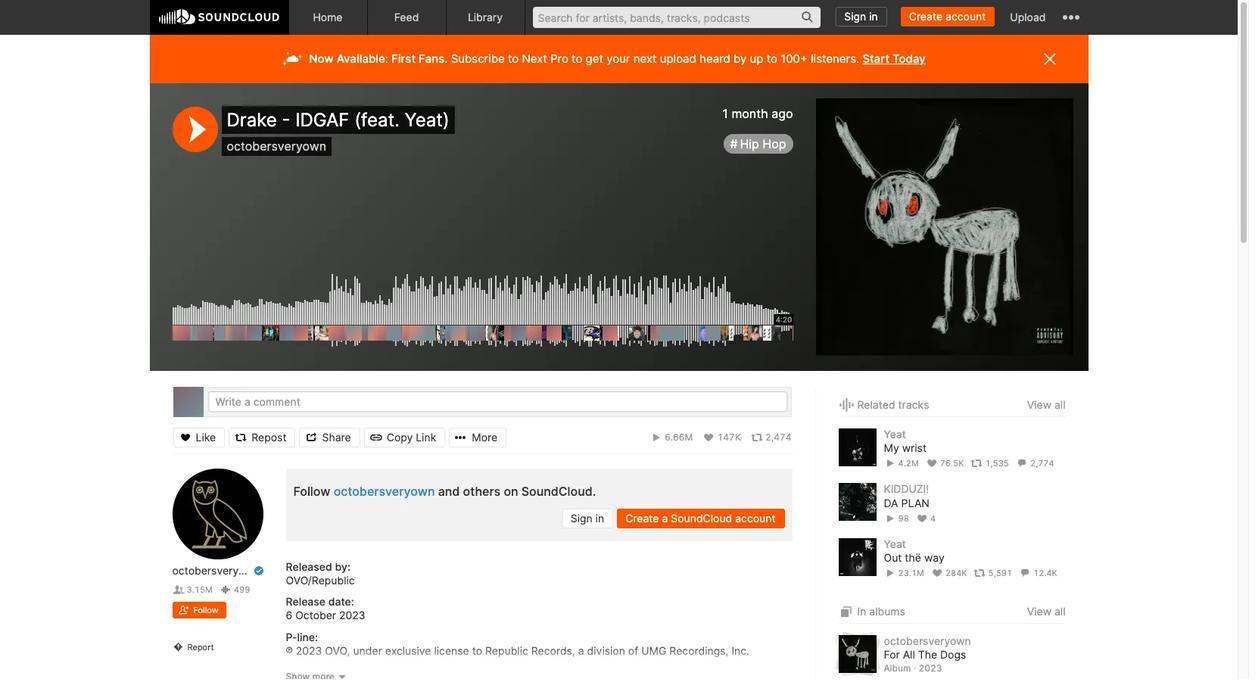 Task type: describe. For each thing, give the bounding box(es) containing it.
idgaf
[[295, 109, 349, 131]]

yeat link for my
[[884, 428, 906, 441]]

p-line: ℗ 2023 ovo, under exclusive license to republic records, a division of umg recordings, inc.
[[286, 630, 749, 657]]

track stats element for yeat out thë way
[[884, 565, 1065, 581]]

create for create a soundcloud account
[[625, 512, 659, 524]]

sign in for create a soundcloud account
[[571, 512, 604, 524]]

pro
[[550, 51, 568, 66]]

plan
[[901, 496, 930, 509]]

repost
[[251, 430, 287, 443]]

octobersveryown up 3.15m
[[172, 564, 259, 577]]

3.15m link
[[172, 585, 213, 595]]

octobersveryown down copy
[[334, 484, 435, 499]]

da plan element
[[838, 483, 876, 521]]

get
[[586, 51, 603, 66]]

1,535
[[985, 458, 1009, 469]]

sign for create account
[[844, 10, 866, 23]]

Write a comment text field
[[208, 391, 787, 412]]

499 link
[[219, 585, 250, 595]]

inc.
[[732, 644, 749, 657]]

499
[[234, 585, 250, 595]]

start today link
[[863, 51, 926, 66]]

23.1m
[[898, 568, 924, 578]]

fans.
[[419, 51, 448, 66]]

1 month ago
[[723, 106, 793, 121]]

report link
[[172, 641, 263, 658]]

your
[[606, 51, 630, 66]]

up
[[750, 51, 763, 66]]

12.4k link
[[1019, 568, 1057, 578]]

98
[[898, 513, 909, 524]]

147k
[[717, 431, 741, 442]]

sound image
[[838, 396, 854, 414]]

feed link
[[368, 0, 446, 35]]

octobersveryown up the
[[884, 634, 971, 647]]

all for in albums
[[1054, 605, 1065, 618]]

to left "get"
[[572, 51, 582, 66]]

related
[[857, 398, 895, 411]]

dogs
[[940, 648, 966, 661]]

drake - idgaf (feat. yeat) element
[[816, 98, 1073, 356]]

upload
[[660, 51, 696, 66]]

home link
[[289, 0, 368, 35]]

2023 inside p-line: ℗ 2023 ovo, under exclusive license to republic records, a division of umg recordings, inc.
[[296, 644, 322, 657]]

line:
[[297, 630, 318, 643]]

on
[[504, 484, 518, 499]]

ovo,
[[325, 644, 350, 657]]

subscribe
[[451, 51, 505, 66]]

octobersveryown for all the dogs album · 2023
[[884, 634, 971, 673]]

home
[[313, 11, 343, 23]]

license
[[434, 644, 469, 657]]

release date: 6 october 2023
[[286, 595, 365, 622]]

ovo/republic
[[286, 574, 355, 587]]

6.66m
[[665, 431, 693, 442]]

4
[[930, 513, 936, 524]]

repost button
[[229, 427, 296, 447]]

yeat for out
[[884, 537, 906, 550]]

yeat for my
[[884, 428, 906, 441]]

like button
[[173, 427, 225, 447]]

2023 inside release date: 6 october 2023
[[339, 609, 365, 622]]

drake
[[227, 109, 277, 131]]

for all the dogs element
[[838, 635, 876, 673]]

republic
[[485, 644, 528, 657]]

next
[[522, 51, 547, 66]]

1
[[723, 106, 728, 121]]

147k link
[[703, 431, 741, 443]]

my wrist element
[[838, 428, 876, 466]]

view all for in albums
[[1027, 605, 1065, 618]]

hip hop
[[740, 137, 786, 152]]

create account
[[909, 10, 986, 23]]

out thë way link
[[884, 551, 945, 565]]

76.5k
[[940, 458, 964, 469]]

heard
[[700, 51, 730, 66]]

100+
[[781, 51, 808, 66]]

more button
[[449, 427, 507, 447]]

link
[[416, 430, 436, 443]]

in albums
[[857, 605, 905, 618]]

thë
[[905, 551, 921, 564]]

out
[[884, 551, 902, 564]]

listeners.
[[811, 51, 859, 66]]

create a soundcloud account
[[625, 512, 776, 524]]

sign in for create account
[[844, 10, 878, 23]]

octobersveryown link up the
[[884, 634, 971, 647]]

first
[[391, 51, 416, 66]]

sign in button for create a soundcloud account
[[562, 509, 613, 528]]

6
[[286, 609, 292, 622]]

share button
[[299, 427, 360, 447]]

for all the dogs link
[[884, 648, 966, 662]]

Search search field
[[533, 7, 821, 28]]

and
[[438, 484, 460, 499]]

records,
[[531, 644, 575, 657]]

wrist
[[902, 441, 927, 454]]

to right up
[[767, 51, 777, 66]]

in for create a soundcloud account
[[595, 512, 604, 524]]

-
[[282, 109, 290, 131]]

5,591 link
[[974, 568, 1012, 578]]

soundcloud
[[671, 512, 732, 524]]

soundcloud.
[[521, 484, 596, 499]]



Task type: locate. For each thing, give the bounding box(es) containing it.
2 yeat from the top
[[884, 537, 906, 550]]

0 horizontal spatial a
[[578, 644, 584, 657]]

create account button
[[901, 7, 995, 26]]

october
[[295, 609, 336, 622]]

2023 inside octobersveryown for all the dogs album · 2023
[[919, 662, 942, 673]]

umg
[[641, 644, 666, 657]]

in for create account
[[869, 10, 878, 23]]

1 horizontal spatial 2023
[[339, 609, 365, 622]]

0 vertical spatial in
[[869, 10, 878, 23]]

create left soundcloud
[[625, 512, 659, 524]]

2 horizontal spatial 2023
[[919, 662, 942, 673]]

a inside p-line: ℗ 2023 ovo, under exclusive license to republic records, a division of umg recordings, inc.
[[578, 644, 584, 657]]

track stats element for yeat my wrist
[[884, 455, 1065, 472]]

1 vertical spatial in
[[595, 512, 604, 524]]

way
[[924, 551, 945, 564]]

1 vertical spatial view all
[[1027, 605, 1065, 618]]

available:
[[337, 51, 388, 66]]

released
[[286, 560, 332, 573]]

12.4k
[[1033, 568, 1057, 578]]

2 view from the top
[[1027, 605, 1051, 618]]

more
[[472, 430, 497, 443]]

4.2m
[[898, 458, 919, 469]]

kidduzi! link
[[884, 482, 929, 495]]

kidduzi!
[[884, 482, 929, 495]]

library
[[468, 11, 503, 23]]

1 vertical spatial all
[[1054, 605, 1065, 618]]

sign in up start
[[844, 10, 878, 23]]

track stats element
[[507, 427, 791, 447], [884, 455, 1065, 472], [884, 510, 1065, 527], [884, 565, 1065, 581]]

1 view all from the top
[[1027, 398, 1065, 411]]

octobersveryown link up 3.15m
[[172, 564, 259, 578]]

sign in button down the soundcloud.
[[562, 509, 613, 528]]

track stats element containing 23.1m
[[884, 565, 1065, 581]]

view up 2,774
[[1027, 398, 1051, 411]]

for
[[884, 648, 900, 661]]

follow for follow octobersveryown and others on soundcloud.
[[293, 484, 330, 499]]

1 yeat link from the top
[[884, 428, 906, 441]]

view down 12.4k link
[[1027, 605, 1051, 618]]

hip
[[740, 137, 759, 152]]

hip hop link
[[724, 134, 793, 154]]

1 horizontal spatial a
[[662, 512, 668, 524]]

0 horizontal spatial sign in button
[[562, 509, 613, 528]]

track stats element containing 4.2m
[[884, 455, 1065, 472]]

view for tracks
[[1027, 398, 1051, 411]]

copy
[[387, 430, 413, 443]]

2 all from the top
[[1054, 605, 1065, 618]]

by
[[734, 51, 747, 66]]

a inside "button"
[[662, 512, 668, 524]]

by:
[[335, 560, 350, 573]]

yeat up my
[[884, 428, 906, 441]]

0 vertical spatial account
[[946, 10, 986, 23]]

account inside button
[[946, 10, 986, 23]]

2 vertical spatial 2023
[[919, 662, 942, 673]]

1 horizontal spatial sign in
[[844, 10, 878, 23]]

all for related tracks
[[1054, 398, 1065, 411]]

others
[[463, 484, 500, 499]]

division
[[587, 644, 625, 657]]

1,535 link
[[971, 458, 1009, 469]]

1 vertical spatial create
[[625, 512, 659, 524]]

in
[[869, 10, 878, 23], [595, 512, 604, 524]]

track stats element for kidduzi! da plan
[[884, 510, 1065, 527]]

all
[[903, 648, 915, 661]]

1 vertical spatial sign
[[571, 512, 592, 524]]

0 vertical spatial all
[[1054, 398, 1065, 411]]

1 vertical spatial sign in button
[[562, 509, 613, 528]]

a left the division
[[578, 644, 584, 657]]

2,774
[[1030, 458, 1054, 469]]

2023 down line:
[[296, 644, 322, 657]]

1 horizontal spatial sign
[[844, 10, 866, 23]]

yeat link up my
[[884, 428, 906, 441]]

0 vertical spatial yeat link
[[884, 428, 906, 441]]

0 horizontal spatial sign
[[571, 512, 592, 524]]

1 vertical spatial a
[[578, 644, 584, 657]]

(feat.
[[354, 109, 400, 131]]

sign
[[844, 10, 866, 23], [571, 512, 592, 524]]

yeat inside yeat my wrist
[[884, 428, 906, 441]]

1 vertical spatial sign in
[[571, 512, 604, 524]]

create
[[909, 10, 943, 23], [625, 512, 659, 524]]

view all for related tracks
[[1027, 398, 1065, 411]]

create up the today
[[909, 10, 943, 23]]

sign in button for create account
[[836, 7, 887, 26]]

1 horizontal spatial sign in button
[[836, 7, 887, 26]]

hop
[[763, 137, 786, 152]]

view for albums
[[1027, 605, 1051, 618]]

3.15m
[[187, 585, 213, 595]]

to right 'license'
[[472, 644, 482, 657]]

2 yeat link from the top
[[884, 537, 906, 550]]

report
[[187, 642, 214, 653]]

0 vertical spatial sign
[[844, 10, 866, 23]]

create inside "button"
[[625, 512, 659, 524]]

0 vertical spatial yeat
[[884, 428, 906, 441]]

2,474 link
[[751, 431, 791, 443]]

5,591
[[988, 568, 1012, 578]]

2023 down the
[[919, 662, 942, 673]]

0 vertical spatial view
[[1027, 398, 1051, 411]]

sign up listeners.
[[844, 10, 866, 23]]

share
[[322, 430, 351, 443]]

octobersveryown down -
[[227, 139, 326, 154]]

1 yeat from the top
[[884, 428, 906, 441]]

0 horizontal spatial in
[[595, 512, 604, 524]]

p-
[[286, 630, 297, 643]]

octobersveryown link down -
[[227, 139, 326, 154]]

follow
[[293, 484, 330, 499], [193, 605, 218, 616]]

octobersveryown link down copy
[[334, 484, 435, 499]]

follow inside button
[[193, 605, 218, 616]]

sign down the soundcloud.
[[571, 512, 592, 524]]

today
[[892, 51, 926, 66]]

in up start
[[869, 10, 878, 23]]

1 horizontal spatial in
[[869, 10, 878, 23]]

1 vertical spatial account
[[735, 512, 776, 524]]

create for create account
[[909, 10, 943, 23]]

1 vertical spatial view
[[1027, 605, 1051, 618]]

0 horizontal spatial follow
[[193, 605, 218, 616]]

0 vertical spatial a
[[662, 512, 668, 524]]

track stats element containing 98
[[884, 510, 1065, 527]]

create inside button
[[909, 10, 943, 23]]

1 view from the top
[[1027, 398, 1051, 411]]

0 vertical spatial sign in
[[844, 10, 878, 23]]

view
[[1027, 398, 1051, 411], [1027, 605, 1051, 618]]

like
[[196, 430, 216, 443]]

yeat link for out
[[884, 537, 906, 550]]

kidduzi! da plan
[[884, 482, 930, 509]]

284k
[[945, 568, 967, 578]]

of
[[628, 644, 638, 657]]

album ·
[[884, 662, 916, 673]]

out thë way element
[[838, 538, 876, 576]]

sign in button up start
[[836, 7, 887, 26]]

2 view all from the top
[[1027, 605, 1065, 618]]

tracks
[[898, 398, 929, 411]]

0 horizontal spatial create
[[625, 512, 659, 524]]

0 vertical spatial 2023
[[339, 609, 365, 622]]

the
[[918, 648, 937, 661]]

create a soundcloud account button
[[617, 509, 785, 528]]

0 vertical spatial sign in button
[[836, 7, 887, 26]]

upload
[[1010, 11, 1046, 23]]

copy link
[[387, 430, 436, 443]]

0 horizontal spatial sign in
[[571, 512, 604, 524]]

None search field
[[525, 0, 828, 34]]

released by: ovo/republic
[[286, 560, 355, 587]]

exclusive
[[385, 644, 431, 657]]

view all
[[1027, 398, 1065, 411], [1027, 605, 1065, 618]]

to left next
[[508, 51, 519, 66]]

to
[[508, 51, 519, 66], [572, 51, 582, 66], [767, 51, 777, 66], [472, 644, 482, 657]]

related tracks
[[857, 398, 929, 411]]

1 horizontal spatial create
[[909, 10, 943, 23]]

in down the soundcloud.
[[595, 512, 604, 524]]

now available: first fans. subscribe to next pro to get your next upload heard by up to 100+ listeners. start today
[[309, 51, 926, 66]]

follow down 3.15m
[[193, 605, 218, 616]]

to inside p-line: ℗ 2023 ovo, under exclusive license to republic records, a division of umg recordings, inc.
[[472, 644, 482, 657]]

octobersveryown inside drake - idgaf (feat. yeat) octobersveryown
[[227, 139, 326, 154]]

0 horizontal spatial account
[[735, 512, 776, 524]]

yeat up out
[[884, 537, 906, 550]]

1 all from the top
[[1054, 398, 1065, 411]]

all
[[1054, 398, 1065, 411], [1054, 605, 1065, 618]]

yeat link
[[884, 428, 906, 441], [884, 537, 906, 550]]

0 vertical spatial follow
[[293, 484, 330, 499]]

view all down '12.4k'
[[1027, 605, 1065, 618]]

a
[[662, 512, 668, 524], [578, 644, 584, 657]]

yeat)
[[405, 109, 449, 131]]

sign in down the soundcloud.
[[571, 512, 604, 524]]

yeat inside yeat out thë way
[[884, 537, 906, 550]]

view all up 2,774
[[1027, 398, 1065, 411]]

now
[[309, 51, 334, 66]]

sign for create a soundcloud account
[[571, 512, 592, 524]]

follow for follow
[[193, 605, 218, 616]]

account inside "button"
[[735, 512, 776, 524]]

feed
[[394, 11, 419, 23]]

follow button
[[172, 602, 226, 619]]

follow down the share popup button
[[293, 484, 330, 499]]

yeat link up out
[[884, 537, 906, 550]]

octobersveryown's avatar element
[[172, 469, 263, 559]]

track stats element containing 6.66m
[[507, 427, 791, 447]]

1 vertical spatial 2023
[[296, 644, 322, 657]]

1 vertical spatial follow
[[193, 605, 218, 616]]

4 link
[[916, 513, 936, 524]]

1 horizontal spatial follow
[[293, 484, 330, 499]]

0 vertical spatial create
[[909, 10, 943, 23]]

1 vertical spatial yeat link
[[884, 537, 906, 550]]

account left upload
[[946, 10, 986, 23]]

1 horizontal spatial account
[[946, 10, 986, 23]]

2023 down date: on the bottom left of page
[[339, 609, 365, 622]]

yeat out thë way
[[884, 537, 945, 564]]

da plan link
[[884, 496, 930, 510]]

a left soundcloud
[[662, 512, 668, 524]]

albums
[[869, 605, 905, 618]]

0 vertical spatial view all
[[1027, 398, 1065, 411]]

upload link
[[1003, 0, 1053, 34]]

yeat my wrist
[[884, 428, 927, 454]]

release
[[286, 595, 326, 608]]

under
[[353, 644, 382, 657]]

account right soundcloud
[[735, 512, 776, 524]]

library link
[[446, 0, 525, 35]]

set image
[[838, 603, 854, 621]]

1 vertical spatial yeat
[[884, 537, 906, 550]]

0 horizontal spatial 2023
[[296, 644, 322, 657]]



Task type: vqa. For each thing, say whether or not it's contained in the screenshot.
the 15
no



